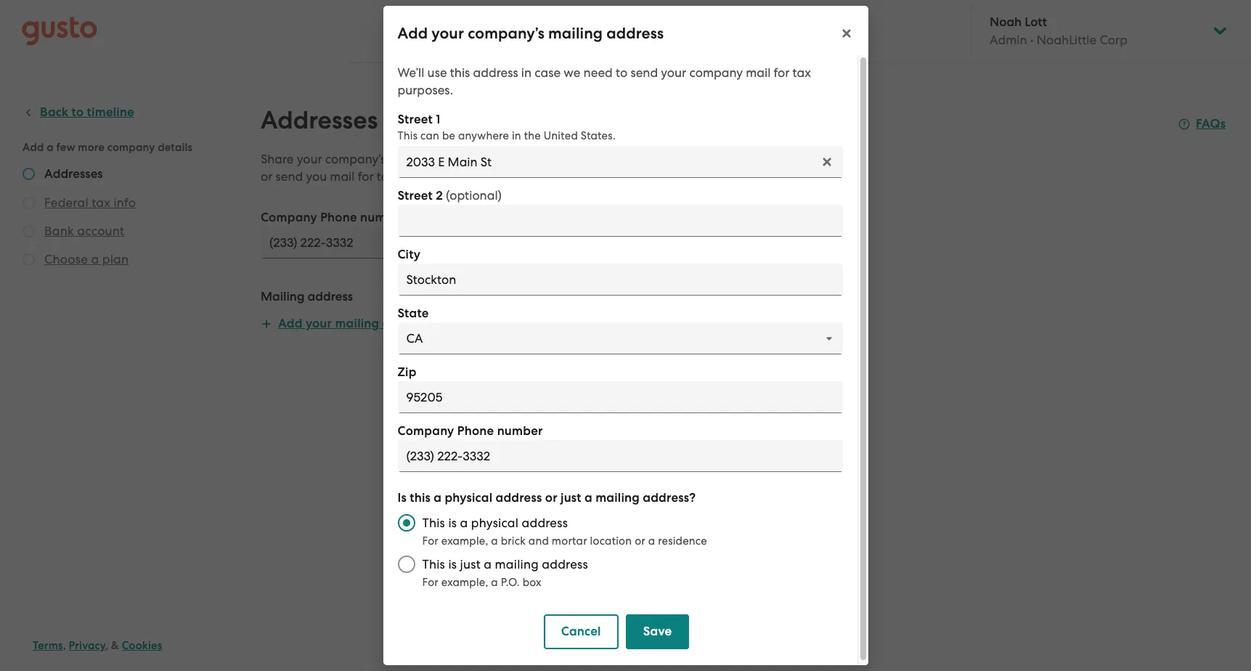 Task type: vqa. For each thing, say whether or not it's contained in the screenshot.
mortar
yes



Task type: locate. For each thing, give the bounding box(es) containing it.
,
[[63, 639, 66, 652], [105, 639, 109, 652]]

brick
[[501, 535, 526, 548]]

1 vertical spatial in
[[512, 129, 521, 142]]

company down 'share' in the top of the page
[[261, 210, 317, 225]]

a
[[434, 490, 442, 506], [585, 490, 593, 506], [460, 516, 468, 530], [491, 535, 498, 548], [649, 535, 656, 548], [484, 557, 492, 572], [491, 576, 498, 589]]

is
[[398, 490, 407, 506]]

your
[[432, 24, 464, 43], [661, 65, 687, 80], [297, 152, 322, 166], [306, 316, 332, 331]]

your inside we'll use this address in case we need to send your company mail for tax purposes.
[[661, 65, 687, 80]]

this for this is a physical address
[[422, 516, 445, 530]]

street
[[398, 112, 433, 127], [398, 188, 433, 203]]

contact
[[435, 105, 522, 135], [664, 152, 707, 166]]

2 horizontal spatial number
[[497, 424, 543, 439]]

0 horizontal spatial mail
[[330, 169, 355, 184]]

1 horizontal spatial case
[[568, 152, 594, 166]]

addresses
[[261, 105, 378, 135]]

number up city at the top left of page
[[360, 210, 406, 225]]

is for a
[[448, 516, 457, 530]]

1 vertical spatial need
[[616, 152, 646, 166]]

mortar
[[552, 535, 587, 548]]

0 vertical spatial company phone number
[[261, 210, 406, 225]]

1 horizontal spatial for
[[774, 65, 790, 80]]

case down states.
[[568, 152, 594, 166]]

street inside street 1 this can be anywhere in the united states.
[[398, 112, 433, 127]]

, left privacy link
[[63, 639, 66, 652]]

physical for is
[[471, 516, 519, 530]]

or inside share your company's phone number and address, in case we need to contact you or send you mail for tax purposes.
[[261, 169, 273, 184]]

and
[[384, 105, 430, 135], [477, 152, 500, 166], [478, 380, 501, 395], [529, 535, 549, 548]]

company phone number inside dialog main content element
[[398, 424, 543, 439]]

0 vertical spatial phone
[[320, 210, 357, 225]]

0 horizontal spatial number
[[360, 210, 406, 225]]

phone inside dialog main content element
[[457, 424, 494, 439]]

send inside we'll use this address in case we need to send your company mail for tax purposes.
[[631, 65, 658, 80]]

1
[[436, 112, 441, 127]]

0 vertical spatial in
[[521, 65, 532, 80]]

number down continue
[[497, 424, 543, 439]]

case
[[535, 65, 561, 80], [568, 152, 594, 166]]

0 vertical spatial purposes.
[[398, 83, 453, 97]]

number inside share your company's phone number and address, in case we need to contact you or send you mail for tax purposes.
[[429, 152, 474, 166]]

home image
[[22, 16, 97, 45]]

0 vertical spatial number
[[429, 152, 474, 166]]

company
[[690, 65, 743, 80]]

save
[[446, 380, 475, 395], [643, 624, 672, 639]]

is for just
[[448, 557, 457, 572]]

phone for (555) 012-3456 telephone field
[[320, 210, 357, 225]]

1 vertical spatial send
[[276, 169, 303, 184]]

&
[[111, 639, 119, 652]]

0 vertical spatial to
[[616, 65, 628, 80]]

address up we'll use this address in case we need to send your company mail for tax purposes.
[[607, 24, 664, 43]]

case down add your company's mailing address
[[535, 65, 561, 80]]

cancel
[[561, 624, 601, 639]]

0 vertical spatial tax
[[793, 65, 811, 80]]

or down 'share' in the top of the page
[[261, 169, 273, 184]]

0 horizontal spatial send
[[276, 169, 303, 184]]

for down this is a physical address radio
[[422, 576, 439, 589]]

This is just a mailing address radio
[[390, 548, 422, 580]]

1 horizontal spatial add
[[398, 24, 428, 43]]

0 vertical spatial for
[[422, 535, 439, 548]]

for inside share your company's phone number and address, in case we need to contact you or send you mail for tax purposes.
[[358, 169, 374, 184]]

this is just a mailing address
[[422, 557, 588, 572]]

this
[[398, 129, 418, 142], [422, 516, 445, 530], [422, 557, 445, 572]]

in left the
[[512, 129, 521, 142]]

need
[[584, 65, 613, 80], [616, 152, 646, 166]]

we
[[564, 65, 581, 80], [597, 152, 613, 166]]

street left 2
[[398, 188, 433, 203]]

1 horizontal spatial need
[[616, 152, 646, 166]]

1 vertical spatial contact
[[664, 152, 707, 166]]

Zip field
[[398, 381, 843, 413]]

0 vertical spatial example,
[[442, 535, 488, 548]]

0 vertical spatial company's
[[468, 24, 545, 43]]

details
[[528, 105, 605, 135]]

number down be
[[429, 152, 474, 166]]

in down add your company's mailing address
[[521, 65, 532, 80]]

0 vertical spatial add
[[398, 24, 428, 43]]

example, down this is just a mailing address
[[442, 576, 488, 589]]

1 street from the top
[[398, 112, 433, 127]]

1 horizontal spatial company's
[[468, 24, 545, 43]]

is right this is a physical address radio
[[448, 516, 457, 530]]

this inside street 1 this can be anywhere in the united states.
[[398, 129, 418, 142]]

or
[[261, 169, 273, 184], [545, 490, 558, 506], [635, 535, 646, 548]]

0 horizontal spatial case
[[535, 65, 561, 80]]

1 vertical spatial mail
[[330, 169, 355, 184]]

0 horizontal spatial for
[[358, 169, 374, 184]]

terms
[[33, 639, 63, 652]]

to
[[616, 65, 628, 80], [649, 152, 661, 166]]

0 vertical spatial for
[[774, 65, 790, 80]]

1 horizontal spatial tax
[[793, 65, 811, 80]]

just up the mortar
[[561, 490, 582, 506]]

add up we'll
[[398, 24, 428, 43]]

1 vertical spatial company's
[[325, 152, 386, 166]]

street up can
[[398, 112, 433, 127]]

add for add your company's mailing address
[[398, 24, 428, 43]]

1 vertical spatial or
[[545, 490, 558, 506]]

mailing down company phone number telephone field on the bottom of page
[[596, 490, 640, 506]]

1 vertical spatial to
[[649, 152, 661, 166]]

1 vertical spatial just
[[460, 557, 481, 572]]

1 vertical spatial tax
[[377, 169, 395, 184]]

add for add your mailing address
[[278, 316, 303, 331]]

1 horizontal spatial company
[[398, 424, 454, 439]]

we down states.
[[597, 152, 613, 166]]

This is a physical address radio
[[390, 507, 422, 539]]

save for save and continue
[[446, 380, 475, 395]]

1 vertical spatial street
[[398, 188, 433, 203]]

1 vertical spatial this
[[410, 490, 431, 506]]

0 vertical spatial company
[[261, 210, 317, 225]]

need inside share your company's phone number and address, in case we need to contact you or send you mail for tax purposes.
[[616, 152, 646, 166]]

0 vertical spatial mail
[[746, 65, 771, 80]]

add inside dialog
[[398, 24, 428, 43]]

company inside dialog main content element
[[398, 424, 454, 439]]

your down mailing address
[[306, 316, 332, 331]]

1 vertical spatial we
[[597, 152, 613, 166]]

mailing
[[548, 24, 603, 43], [335, 316, 379, 331], [596, 490, 640, 506], [495, 557, 539, 572]]

cookies button
[[122, 637, 162, 655]]

1 horizontal spatial save
[[643, 624, 672, 639]]

1 vertical spatial company
[[398, 424, 454, 439]]

you
[[710, 152, 731, 166], [306, 169, 327, 184]]

in inside street 1 this can be anywhere in the united states.
[[512, 129, 521, 142]]

purposes. up 2
[[398, 169, 454, 184]]

0 horizontal spatial to
[[616, 65, 628, 80]]

0 horizontal spatial save
[[446, 380, 475, 395]]

0 vertical spatial need
[[584, 65, 613, 80]]

mail inside we'll use this address in case we need to send your company mail for tax purposes.
[[746, 65, 771, 80]]

1 horizontal spatial just
[[561, 490, 582, 506]]

0 horizontal spatial add
[[278, 316, 303, 331]]

case inside share your company's phone number and address, in case we need to contact you or send you mail for tax purposes.
[[568, 152, 594, 166]]

0 vertical spatial this
[[450, 65, 470, 80]]

or up 'for example, a brick and mortar location or a residence'
[[545, 490, 558, 506]]

send inside share your company's phone number and address, in case we need to contact you or send you mail for tax purposes.
[[276, 169, 303, 184]]

1 vertical spatial example,
[[442, 576, 488, 589]]

your up "use"
[[432, 24, 464, 43]]

is
[[448, 516, 457, 530], [448, 557, 457, 572]]

1 vertical spatial case
[[568, 152, 594, 166]]

in
[[521, 65, 532, 80], [512, 129, 521, 142], [554, 152, 565, 166]]

0 vertical spatial we
[[564, 65, 581, 80]]

the
[[524, 129, 541, 142]]

and left continue
[[478, 380, 501, 395]]

purposes. inside we'll use this address in case we need to send your company mail for tax purposes.
[[398, 83, 453, 97]]

purposes. down "use"
[[398, 83, 453, 97]]

and left 1 on the left top
[[384, 105, 430, 135]]

company's for mailing
[[468, 24, 545, 43]]

address down add your company's mailing address
[[473, 65, 518, 80]]

dialog main content element
[[383, 55, 868, 665]]

0 vertical spatial is
[[448, 516, 457, 530]]

we inside we'll use this address in case we need to send your company mail for tax purposes.
[[564, 65, 581, 80]]

a down this is a physical address
[[491, 535, 498, 548]]

0 horizontal spatial ,
[[63, 639, 66, 652]]

address up this is a physical address
[[496, 490, 542, 506]]

terms link
[[33, 639, 63, 652]]

0 horizontal spatial company
[[261, 210, 317, 225]]

this up the this is just a mailing address radio
[[422, 516, 445, 530]]

0 horizontal spatial need
[[584, 65, 613, 80]]

company phone number for company phone number telephone field on the bottom of page
[[398, 424, 543, 439]]

company's for phone
[[325, 152, 386, 166]]

mail right company
[[746, 65, 771, 80]]

in down the united
[[554, 152, 565, 166]]

just up for example, a p.o. box at the bottom
[[460, 557, 481, 572]]

1 vertical spatial physical
[[471, 516, 519, 530]]

2 street from the top
[[398, 188, 433, 203]]

this left can
[[398, 129, 418, 142]]

a up the mortar
[[585, 490, 593, 506]]

need up street 2 field
[[616, 152, 646, 166]]

0 vertical spatial send
[[631, 65, 658, 80]]

add your company's mailing address dialog
[[383, 6, 868, 665]]

a left p.o.
[[491, 576, 498, 589]]

1 horizontal spatial number
[[429, 152, 474, 166]]

company's
[[468, 24, 545, 43], [325, 152, 386, 166]]

0 horizontal spatial company's
[[325, 152, 386, 166]]

2 is from the top
[[448, 557, 457, 572]]

mail inside share your company's phone number and address, in case we need to contact you or send you mail for tax purposes.
[[330, 169, 355, 184]]

street for 1
[[398, 112, 433, 127]]

faqs
[[1196, 116, 1226, 131]]

add your mailing address
[[278, 316, 429, 331]]

physical
[[445, 490, 493, 506], [471, 516, 519, 530]]

mailing up we'll use this address in case we need to send your company mail for tax purposes.
[[548, 24, 603, 43]]

, left &
[[105, 639, 109, 652]]

for up the this is just a mailing address radio
[[422, 535, 439, 548]]

your inside share your company's phone number and address, in case we need to contact you or send you mail for tax purposes.
[[297, 152, 322, 166]]

address up 'zip'
[[383, 316, 429, 331]]

0 vertical spatial street
[[398, 112, 433, 127]]

for
[[774, 65, 790, 80], [358, 169, 374, 184]]

send down 'share' in the top of the page
[[276, 169, 303, 184]]

send
[[631, 65, 658, 80], [276, 169, 303, 184]]

need up the details
[[584, 65, 613, 80]]

privacy link
[[69, 639, 105, 652]]

for example, a brick and mortar location or a residence
[[422, 535, 707, 548]]

company's inside dialog
[[468, 24, 545, 43]]

company
[[261, 210, 317, 225], [398, 424, 454, 439]]

1 vertical spatial phone
[[457, 424, 494, 439]]

mail down addresses
[[330, 169, 355, 184]]

1 horizontal spatial send
[[631, 65, 658, 80]]

0 vertical spatial this
[[398, 129, 418, 142]]

1 horizontal spatial contact
[[664, 152, 707, 166]]

phone
[[320, 210, 357, 225], [457, 424, 494, 439]]

and down anywhere
[[477, 152, 500, 166]]

1 horizontal spatial to
[[649, 152, 661, 166]]

0 vertical spatial contact
[[435, 105, 522, 135]]

0 horizontal spatial we
[[564, 65, 581, 80]]

this right is
[[410, 490, 431, 506]]

example,
[[442, 535, 488, 548], [442, 576, 488, 589]]

contact inside share your company's phone number and address, in case we need to contact you or send you mail for tax purposes.
[[664, 152, 707, 166]]

and right brick
[[529, 535, 549, 548]]

0 vertical spatial physical
[[445, 490, 493, 506]]

physical up brick
[[471, 516, 519, 530]]

1 horizontal spatial mail
[[746, 65, 771, 80]]

1 horizontal spatial ,
[[105, 639, 109, 652]]

(optional)
[[446, 188, 502, 203]]

1 horizontal spatial phone
[[457, 424, 494, 439]]

0 horizontal spatial phone
[[320, 210, 357, 225]]

for for this is a physical address
[[422, 535, 439, 548]]

your for share your company's phone number and address, in case we need to contact you or send you mail for tax purposes.
[[297, 152, 322, 166]]

1 vertical spatial save
[[643, 624, 672, 639]]

1 horizontal spatial this
[[450, 65, 470, 80]]

mail
[[746, 65, 771, 80], [330, 169, 355, 184]]

2 example, from the top
[[442, 576, 488, 589]]

this down this is a physical address radio
[[422, 557, 445, 572]]

your right 'share' in the top of the page
[[297, 152, 322, 166]]

your left company
[[661, 65, 687, 80]]

or right location
[[635, 535, 646, 548]]

physical up this is a physical address
[[445, 490, 493, 506]]

number inside dialog main content element
[[497, 424, 543, 439]]

1 vertical spatial for
[[422, 576, 439, 589]]

and inside share your company's phone number and address, in case we need to contact you or send you mail for tax purposes.
[[477, 152, 500, 166]]

1 vertical spatial add
[[278, 316, 303, 331]]

1 vertical spatial this
[[422, 516, 445, 530]]

0 horizontal spatial contact
[[435, 105, 522, 135]]

residence
[[658, 535, 707, 548]]

mailing left state
[[335, 316, 379, 331]]

1 example, from the top
[[442, 535, 488, 548]]

save inside dialog main content element
[[643, 624, 672, 639]]

for inside we'll use this address in case we need to send your company mail for tax purposes.
[[774, 65, 790, 80]]

1 vertical spatial purposes.
[[398, 169, 454, 184]]

1 is from the top
[[448, 516, 457, 530]]

purposes.
[[398, 83, 453, 97], [398, 169, 454, 184]]

company down 'zip'
[[398, 424, 454, 439]]

1 vertical spatial for
[[358, 169, 374, 184]]

1 for from the top
[[422, 535, 439, 548]]

2 for from the top
[[422, 576, 439, 589]]

2 horizontal spatial or
[[635, 535, 646, 548]]

0 vertical spatial save
[[446, 380, 475, 395]]

2 vertical spatial or
[[635, 535, 646, 548]]

2 vertical spatial in
[[554, 152, 565, 166]]

0 vertical spatial or
[[261, 169, 273, 184]]

just
[[561, 490, 582, 506], [460, 557, 481, 572]]

to inside we'll use this address in case we need to send your company mail for tax purposes.
[[616, 65, 628, 80]]

1 vertical spatial is
[[448, 557, 457, 572]]

0 horizontal spatial you
[[306, 169, 327, 184]]

we up the details
[[564, 65, 581, 80]]

2 vertical spatial number
[[497, 424, 543, 439]]

is up for example, a p.o. box at the bottom
[[448, 557, 457, 572]]

save and continue
[[446, 380, 555, 395]]

address down 'for example, a brick and mortar location or a residence'
[[542, 557, 588, 572]]

add down mailing
[[278, 316, 303, 331]]

this
[[450, 65, 470, 80], [410, 490, 431, 506]]

0 vertical spatial you
[[710, 152, 731, 166]]

this right "use"
[[450, 65, 470, 80]]

addresses and contact details
[[261, 105, 605, 135]]

address inside we'll use this address in case we need to send your company mail for tax purposes.
[[473, 65, 518, 80]]

tax
[[793, 65, 811, 80], [377, 169, 395, 184]]

address
[[607, 24, 664, 43], [473, 65, 518, 80], [308, 289, 353, 304], [383, 316, 429, 331], [496, 490, 542, 506], [522, 516, 568, 530], [542, 557, 588, 572]]

company phone number
[[261, 210, 406, 225], [398, 424, 543, 439]]

1 vertical spatial company phone number
[[398, 424, 543, 439]]

0 vertical spatial case
[[535, 65, 561, 80]]

number
[[429, 152, 474, 166], [360, 210, 406, 225], [497, 424, 543, 439]]

in inside we'll use this address in case we need to send your company mail for tax purposes.
[[521, 65, 532, 80]]

0 horizontal spatial tax
[[377, 169, 395, 184]]

add
[[398, 24, 428, 43], [278, 316, 303, 331]]

2 vertical spatial this
[[422, 557, 445, 572]]

for
[[422, 535, 439, 548], [422, 576, 439, 589]]

City field
[[398, 264, 843, 296]]

send left company
[[631, 65, 658, 80]]

example, down this is a physical address
[[442, 535, 488, 548]]

continue
[[504, 380, 555, 395]]

company's inside share your company's phone number and address, in case we need to contact you or send you mail for tax purposes.
[[325, 152, 386, 166]]

1 vertical spatial number
[[360, 210, 406, 225]]



Task type: describe. For each thing, give the bounding box(es) containing it.
share
[[261, 152, 294, 166]]

state
[[398, 306, 429, 321]]

city
[[398, 247, 421, 262]]

1 , from the left
[[63, 639, 66, 652]]

address up add your mailing address
[[308, 289, 353, 304]]

example, for a
[[442, 535, 488, 548]]

1 horizontal spatial or
[[545, 490, 558, 506]]

and inside button
[[478, 380, 501, 395]]

we'll
[[398, 65, 425, 80]]

use
[[428, 65, 447, 80]]

a left residence
[[649, 535, 656, 548]]

your for add your company's mailing address
[[432, 24, 464, 43]]

2
[[436, 188, 443, 203]]

a right this is a physical address radio
[[460, 516, 468, 530]]

company for company phone number telephone field on the bottom of page
[[398, 424, 454, 439]]

street for 2
[[398, 188, 433, 203]]

terms , privacy , & cookies
[[33, 639, 162, 652]]

account menu element
[[971, 0, 1230, 62]]

united
[[544, 129, 578, 142]]

case inside we'll use this address in case we need to send your company mail for tax purposes.
[[535, 65, 561, 80]]

save for save
[[643, 624, 672, 639]]

save and continue button
[[428, 370, 573, 405]]

Street 2 field
[[398, 205, 843, 237]]

1 horizontal spatial you
[[710, 152, 731, 166]]

for for this is just a mailing address
[[422, 576, 439, 589]]

(555) 012-3456 telephone field
[[261, 227, 740, 259]]

we inside share your company's phone number and address, in case we need to contact you or send you mail for tax purposes.
[[597, 152, 613, 166]]

your for add your mailing address
[[306, 316, 332, 331]]

cookies
[[122, 639, 162, 652]]

mailing up p.o.
[[495, 557, 539, 572]]

number for company phone number telephone field on the bottom of page
[[497, 424, 543, 439]]

share your company's phone number and address, in case we need to contact you or send you mail for tax purposes.
[[261, 152, 731, 184]]

location
[[590, 535, 632, 548]]

0 vertical spatial just
[[561, 490, 582, 506]]

be
[[442, 129, 456, 142]]

tax inside share your company's phone number and address, in case we need to contact you or send you mail for tax purposes.
[[377, 169, 395, 184]]

0 horizontal spatial just
[[460, 557, 481, 572]]

cancel button
[[544, 615, 619, 649]]

p.o.
[[501, 576, 520, 589]]

company for (555) 012-3456 telephone field
[[261, 210, 317, 225]]

phone for company phone number telephone field on the bottom of page
[[457, 424, 494, 439]]

1 vertical spatial you
[[306, 169, 327, 184]]

street 1 this can be anywhere in the united states.
[[398, 112, 616, 142]]

box
[[523, 576, 542, 589]]

tax inside we'll use this address in case we need to send your company mail for tax purposes.
[[793, 65, 811, 80]]

physical for this
[[445, 490, 493, 506]]

faqs button
[[1179, 116, 1226, 133]]

states.
[[581, 129, 616, 142]]

address?
[[643, 490, 696, 506]]

for example, a p.o. box
[[422, 576, 542, 589]]

save button
[[626, 615, 690, 649]]

anywhere
[[458, 129, 509, 142]]

and inside dialog main content element
[[529, 535, 549, 548]]

street 2 (optional)
[[398, 188, 502, 203]]

phone
[[389, 152, 426, 166]]

company phone number for (555) 012-3456 telephone field
[[261, 210, 406, 225]]

can
[[421, 129, 440, 142]]

address,
[[503, 152, 551, 166]]

is this a physical address or just a mailing address?
[[398, 490, 696, 506]]

a up for example, a p.o. box at the bottom
[[484, 557, 492, 572]]

privacy
[[69, 639, 105, 652]]

example, for just
[[442, 576, 488, 589]]

Street 1 field
[[398, 146, 843, 178]]

Company Phone number telephone field
[[398, 440, 843, 472]]

this for this is just a mailing address
[[422, 557, 445, 572]]

purposes. inside share your company's phone number and address, in case we need to contact you or send you mail for tax purposes.
[[398, 169, 454, 184]]

need inside we'll use this address in case we need to send your company mail for tax purposes.
[[584, 65, 613, 80]]

mailing
[[261, 289, 305, 304]]

number for (555) 012-3456 telephone field
[[360, 210, 406, 225]]

zip
[[398, 365, 417, 380]]

add your company's mailing address
[[398, 24, 664, 43]]

in inside share your company's phone number and address, in case we need to contact you or send you mail for tax purposes.
[[554, 152, 565, 166]]

we'll use this address in case we need to send your company mail for tax purposes.
[[398, 65, 811, 97]]

this inside we'll use this address in case we need to send your company mail for tax purposes.
[[450, 65, 470, 80]]

a right is
[[434, 490, 442, 506]]

2 , from the left
[[105, 639, 109, 652]]

mailing address
[[261, 289, 353, 304]]

this is a physical address
[[422, 516, 568, 530]]

0 horizontal spatial this
[[410, 490, 431, 506]]

address down the is this a physical address or just a mailing address?
[[522, 516, 568, 530]]

to inside share your company's phone number and address, in case we need to contact you or send you mail for tax purposes.
[[649, 152, 661, 166]]



